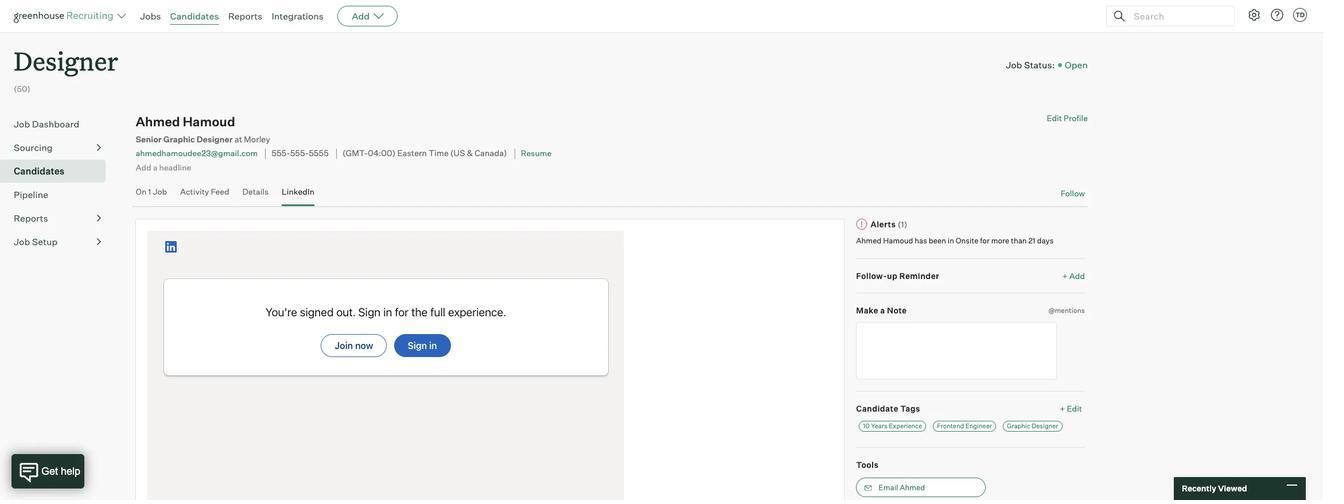 Task type: describe. For each thing, give the bounding box(es) containing it.
configure image
[[1248, 8, 1262, 22]]

0 vertical spatial reports
[[228, 10, 263, 22]]

in
[[948, 236, 955, 245]]

details link
[[243, 187, 269, 203]]

+ add
[[1063, 271, 1086, 280]]

job setup
[[14, 236, 58, 248]]

activity feed
[[180, 187, 229, 196]]

ahmed for ahmed hamoud has been in onsite for more than 21 days
[[857, 236, 882, 245]]

1 555- from the left
[[272, 148, 290, 159]]

job dashboard
[[14, 118, 79, 130]]

at
[[235, 134, 242, 145]]

hamoud for ahmed hamoud has been in onsite for more than 21 days
[[884, 236, 914, 245]]

graphic inside "ahmed hamoud senior graphic designer at morley"
[[163, 134, 195, 145]]

td button
[[1292, 6, 1310, 24]]

note
[[888, 305, 907, 315]]

ahmed hamoud has been in onsite for more than 21 days
[[857, 236, 1054, 245]]

frontend
[[938, 422, 965, 430]]

greenhouse recruiting image
[[14, 9, 117, 23]]

eastern
[[397, 148, 427, 159]]

alerts
[[871, 219, 896, 229]]

(1)
[[898, 219, 908, 229]]

profile
[[1064, 113, 1088, 123]]

1 vertical spatial edit
[[1067, 403, 1083, 413]]

0 horizontal spatial reports
[[14, 213, 48, 224]]

tools email ahmed
[[857, 460, 926, 492]]

1 horizontal spatial reports link
[[228, 10, 263, 22]]

0 horizontal spatial edit
[[1047, 113, 1062, 123]]

canada)
[[475, 148, 507, 159]]

a for make
[[881, 305, 886, 315]]

+ edit link
[[1058, 400, 1086, 416]]

designer inside "ahmed hamoud senior graphic designer at morley"
[[197, 134, 233, 145]]

sourcing link
[[14, 141, 101, 155]]

on
[[136, 187, 147, 196]]

open
[[1065, 59, 1088, 71]]

reminder
[[900, 271, 940, 280]]

graphic designer link
[[1003, 421, 1063, 432]]

2 555- from the left
[[290, 148, 309, 159]]

linkedin
[[282, 187, 315, 196]]

activity
[[180, 187, 209, 196]]

jobs
[[140, 10, 161, 22]]

email
[[879, 483, 899, 492]]

designer link
[[14, 32, 118, 80]]

job for job dashboard
[[14, 118, 30, 130]]

ahmedhamoudee23@gmail.com link
[[136, 148, 258, 158]]

morley
[[244, 134, 270, 145]]

&
[[467, 148, 473, 159]]

sourcing
[[14, 142, 53, 153]]

Search text field
[[1131, 8, 1224, 24]]

make
[[857, 305, 879, 315]]

on 1 job
[[136, 187, 167, 196]]

senior
[[136, 134, 162, 145]]

job dashboard link
[[14, 117, 101, 131]]

experience
[[889, 422, 923, 430]]

(gmt-04:00) eastern time (us & canada)
[[343, 148, 507, 159]]

frontend engineer link
[[934, 421, 997, 432]]

job for job setup
[[14, 236, 30, 248]]

1 horizontal spatial candidates
[[170, 10, 219, 22]]

been
[[929, 236, 947, 245]]

onsite
[[956, 236, 979, 245]]

recently viewed
[[1183, 483, 1248, 493]]

job status:
[[1006, 59, 1056, 71]]

integrations link
[[272, 10, 324, 22]]

+ for + edit
[[1060, 403, 1066, 413]]

td
[[1296, 11, 1305, 19]]

feed
[[211, 187, 229, 196]]

add button
[[338, 6, 398, 26]]

viewed
[[1219, 483, 1248, 493]]

(us
[[451, 148, 465, 159]]

time
[[429, 148, 449, 159]]

(50)
[[14, 84, 30, 94]]

for
[[981, 236, 990, 245]]

make a note
[[857, 305, 907, 315]]

up
[[887, 271, 898, 280]]

ahmed for ahmed hamoud senior graphic designer at morley
[[136, 114, 180, 129]]

setup
[[32, 236, 58, 248]]

10 years experience link
[[860, 421, 927, 432]]

follow-
[[857, 271, 887, 280]]

candidate
[[857, 403, 899, 413]]

recently
[[1183, 483, 1217, 493]]

jobs link
[[140, 10, 161, 22]]

pipeline link
[[14, 188, 101, 202]]

555-555-5555
[[272, 148, 329, 159]]



Task type: locate. For each thing, give the bounding box(es) containing it.
1 horizontal spatial reports
[[228, 10, 263, 22]]

1 vertical spatial hamoud
[[884, 236, 914, 245]]

1 horizontal spatial ahmed
[[857, 236, 882, 245]]

1 horizontal spatial candidates link
[[170, 10, 219, 22]]

follow-up reminder
[[857, 271, 940, 280]]

555- left 5555
[[272, 148, 290, 159]]

reports down pipeline
[[14, 213, 48, 224]]

email ahmed button
[[857, 477, 986, 497]]

ahmed inside tools email ahmed
[[900, 483, 926, 492]]

2 horizontal spatial add
[[1070, 271, 1086, 280]]

1 vertical spatial a
[[881, 305, 886, 315]]

add a headline
[[136, 162, 191, 172]]

hamoud down "(1)"
[[884, 236, 914, 245]]

graphic
[[163, 134, 195, 145], [1007, 422, 1031, 430]]

2 vertical spatial add
[[1070, 271, 1086, 280]]

+ edit
[[1060, 403, 1083, 413]]

job
[[1006, 59, 1023, 71], [14, 118, 30, 130], [153, 187, 167, 196], [14, 236, 30, 248]]

0 horizontal spatial reports link
[[14, 211, 101, 225]]

10
[[864, 422, 870, 430]]

add inside 'popup button'
[[352, 10, 370, 22]]

days
[[1038, 236, 1054, 245]]

ahmedhamoudee23@gmail.com
[[136, 148, 258, 158]]

0 vertical spatial candidates
[[170, 10, 219, 22]]

than
[[1012, 236, 1027, 245]]

0 vertical spatial add
[[352, 10, 370, 22]]

ahmed up senior
[[136, 114, 180, 129]]

job for job status:
[[1006, 59, 1023, 71]]

@mentions link
[[1049, 305, 1086, 316]]

years
[[872, 422, 888, 430]]

555-
[[272, 148, 290, 159], [290, 148, 309, 159]]

+
[[1063, 271, 1068, 280], [1060, 403, 1066, 413]]

more
[[992, 236, 1010, 245]]

has
[[915, 236, 928, 245]]

activity feed link
[[180, 187, 229, 203]]

1 vertical spatial designer
[[197, 134, 233, 145]]

hamoud up ahmedhamoudee23@gmail.com link
[[183, 114, 235, 129]]

dashboard
[[32, 118, 79, 130]]

follow
[[1061, 188, 1086, 198]]

21
[[1029, 236, 1036, 245]]

04:00)
[[368, 148, 396, 159]]

0 horizontal spatial candidates
[[14, 165, 65, 177]]

add
[[352, 10, 370, 22], [136, 162, 151, 172], [1070, 271, 1086, 280]]

edit profile link
[[1047, 113, 1088, 123]]

candidate tags
[[857, 403, 921, 413]]

follow link
[[1061, 188, 1086, 199]]

graphic right engineer
[[1007, 422, 1031, 430]]

designer down + edit link
[[1032, 422, 1059, 430]]

hamoud
[[183, 114, 235, 129], [884, 236, 914, 245]]

1 vertical spatial reports
[[14, 213, 48, 224]]

1 vertical spatial add
[[136, 162, 151, 172]]

1 horizontal spatial hamoud
[[884, 236, 914, 245]]

graphic designer
[[1007, 422, 1059, 430]]

job left setup
[[14, 236, 30, 248]]

0 horizontal spatial add
[[136, 162, 151, 172]]

reports left integrations link
[[228, 10, 263, 22]]

candidates right jobs
[[170, 10, 219, 22]]

1 horizontal spatial a
[[881, 305, 886, 315]]

1 vertical spatial candidates link
[[14, 164, 101, 178]]

reports
[[228, 10, 263, 22], [14, 213, 48, 224]]

candidates down sourcing at the left of page
[[14, 165, 65, 177]]

ahmed
[[136, 114, 180, 129], [857, 236, 882, 245], [900, 483, 926, 492]]

0 vertical spatial a
[[153, 162, 158, 172]]

candidates
[[170, 10, 219, 22], [14, 165, 65, 177]]

job setup link
[[14, 235, 101, 249]]

0 vertical spatial +
[[1063, 271, 1068, 280]]

0 horizontal spatial ahmed
[[136, 114, 180, 129]]

designer down 'greenhouse recruiting' image at the top left of the page
[[14, 44, 118, 77]]

job left status:
[[1006, 59, 1023, 71]]

resume link
[[521, 148, 552, 158]]

1 vertical spatial candidates
[[14, 165, 65, 177]]

0 horizontal spatial candidates link
[[14, 164, 101, 178]]

tags
[[901, 403, 921, 413]]

0 vertical spatial graphic
[[163, 134, 195, 145]]

1 vertical spatial +
[[1060, 403, 1066, 413]]

2 vertical spatial designer
[[1032, 422, 1059, 430]]

0 horizontal spatial a
[[153, 162, 158, 172]]

alerts (1)
[[871, 219, 908, 229]]

10 years experience
[[864, 422, 923, 430]]

0 horizontal spatial designer
[[14, 44, 118, 77]]

+ for + add
[[1063, 271, 1068, 280]]

1 vertical spatial reports link
[[14, 211, 101, 225]]

ahmed inside "ahmed hamoud senior graphic designer at morley"
[[136, 114, 180, 129]]

hamoud for ahmed hamoud senior graphic designer at morley
[[183, 114, 235, 129]]

2 vertical spatial ahmed
[[900, 483, 926, 492]]

pipeline
[[14, 189, 48, 200]]

ahmed down alerts in the right of the page
[[857, 236, 882, 245]]

a
[[153, 162, 158, 172], [881, 305, 886, 315]]

1 vertical spatial graphic
[[1007, 422, 1031, 430]]

tools
[[857, 460, 879, 470]]

on 1 job link
[[136, 187, 167, 203]]

0 vertical spatial designer
[[14, 44, 118, 77]]

1 horizontal spatial add
[[352, 10, 370, 22]]

a left note at bottom
[[881, 305, 886, 315]]

frontend engineer
[[938, 422, 993, 430]]

designer
[[14, 44, 118, 77], [197, 134, 233, 145], [1032, 422, 1059, 430]]

1 horizontal spatial graphic
[[1007, 422, 1031, 430]]

1 horizontal spatial designer
[[197, 134, 233, 145]]

engineer
[[966, 422, 993, 430]]

status:
[[1025, 59, 1056, 71]]

555- up linkedin on the top left
[[290, 148, 309, 159]]

edit profile
[[1047, 113, 1088, 123]]

a left headline
[[153, 162, 158, 172]]

hamoud inside "ahmed hamoud senior graphic designer at morley"
[[183, 114, 235, 129]]

0 horizontal spatial hamoud
[[183, 114, 235, 129]]

linkedin link
[[282, 187, 315, 203]]

reports link
[[228, 10, 263, 22], [14, 211, 101, 225]]

reports link up job setup link
[[14, 211, 101, 225]]

integrations
[[272, 10, 324, 22]]

a for add
[[153, 162, 158, 172]]

ahmed right email
[[900, 483, 926, 492]]

1 vertical spatial ahmed
[[857, 236, 882, 245]]

2 horizontal spatial designer
[[1032, 422, 1059, 430]]

2 horizontal spatial ahmed
[[900, 483, 926, 492]]

@mentions
[[1049, 306, 1086, 315]]

td button
[[1294, 8, 1308, 22]]

edit
[[1047, 113, 1062, 123], [1067, 403, 1083, 413]]

candidates link right jobs
[[170, 10, 219, 22]]

0 vertical spatial reports link
[[228, 10, 263, 22]]

designer up ahmedhamoudee23@gmail.com link
[[197, 134, 233, 145]]

job right 1
[[153, 187, 167, 196]]

(gmt-
[[343, 148, 368, 159]]

+ up graphic designer link
[[1060, 403, 1066, 413]]

1 horizontal spatial edit
[[1067, 403, 1083, 413]]

0 vertical spatial hamoud
[[183, 114, 235, 129]]

details
[[243, 187, 269, 196]]

graphic up ahmedhamoudee23@gmail.com link
[[163, 134, 195, 145]]

ahmed hamoud senior graphic designer at morley
[[136, 114, 270, 145]]

0 horizontal spatial graphic
[[163, 134, 195, 145]]

resume
[[521, 148, 552, 158]]

0 vertical spatial ahmed
[[136, 114, 180, 129]]

1
[[148, 187, 151, 196]]

job up sourcing at the left of page
[[14, 118, 30, 130]]

0 vertical spatial candidates link
[[170, 10, 219, 22]]

add for add a headline
[[136, 162, 151, 172]]

candidates inside "link"
[[14, 165, 65, 177]]

+ up @mentions
[[1063, 271, 1068, 280]]

5555
[[309, 148, 329, 159]]

reports link left integrations link
[[228, 10, 263, 22]]

candidates link down sourcing link
[[14, 164, 101, 178]]

0 vertical spatial edit
[[1047, 113, 1062, 123]]

add for add
[[352, 10, 370, 22]]

+ add link
[[1063, 270, 1086, 281]]

None text field
[[857, 322, 1058, 379]]



Task type: vqa. For each thing, say whether or not it's contained in the screenshot.
Greenhouse Recruiting IMAGE
yes



